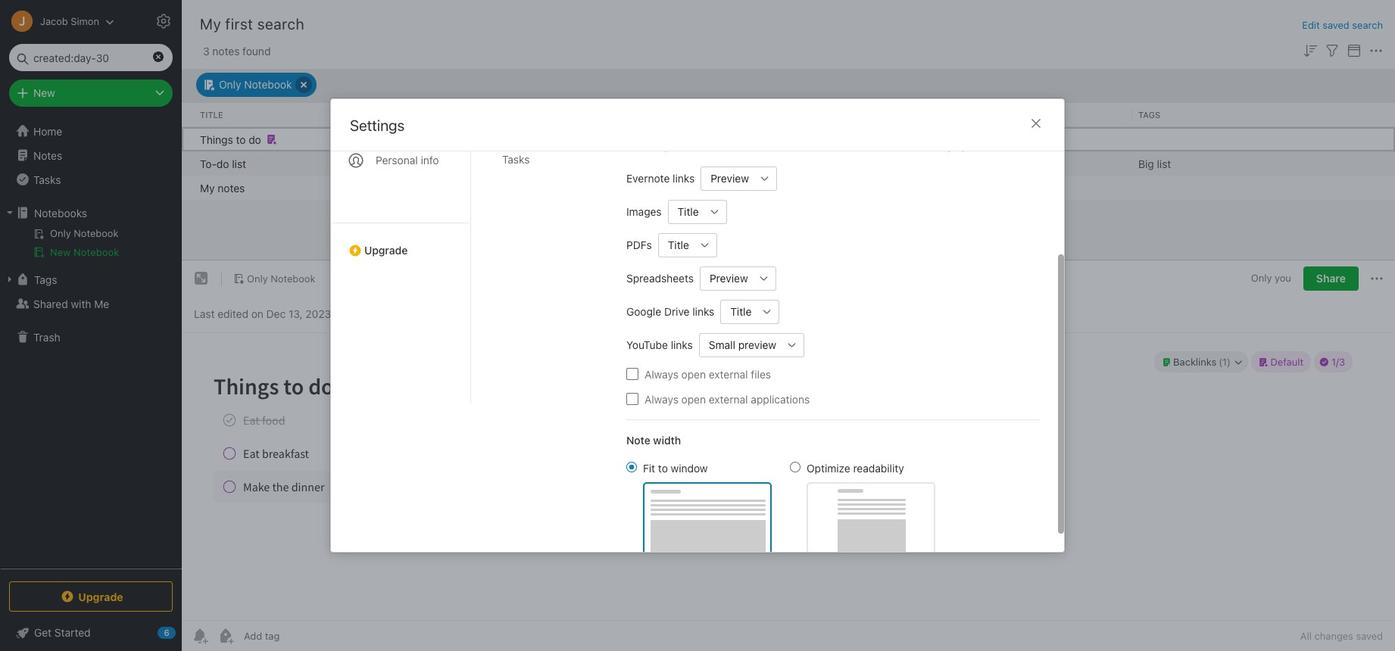 Task type: locate. For each thing, give the bounding box(es) containing it.
note window element
[[182, 261, 1396, 652]]

width
[[653, 434, 681, 447]]

None search field
[[20, 44, 162, 71]]

3 notes found
[[203, 44, 271, 57]]

preview button up title field
[[700, 266, 752, 291]]

to for fit
[[658, 462, 668, 475]]

0 vertical spatial title button
[[668, 200, 703, 224]]

title button up choose default view option for pdfs field
[[668, 200, 703, 224]]

my for my notes
[[200, 181, 215, 194]]

note
[[627, 434, 651, 447]]

title up choose default view option for pdfs field
[[678, 205, 699, 218]]

Choose default view option for Images field
[[668, 200, 727, 224]]

list
[[232, 157, 246, 170], [1157, 157, 1172, 170]]

preview inside preview field
[[711, 172, 749, 185]]

0 vertical spatial only notebook button
[[196, 72, 317, 97]]

links
[[787, 140, 808, 152], [673, 172, 695, 185], [693, 305, 715, 318], [671, 339, 693, 352]]

tags inside button
[[34, 273, 57, 286]]

ago down new
[[771, 157, 789, 170]]

1 vertical spatial open
[[682, 393, 706, 406]]

tags up shared
[[34, 273, 57, 286]]

0 vertical spatial tags
[[1139, 109, 1161, 119]]

1 vertical spatial always
[[645, 393, 679, 406]]

only left you
[[1251, 272, 1272, 284]]

1 horizontal spatial tags
[[1139, 109, 1161, 119]]

ago up images
[[622, 181, 640, 194]]

0 vertical spatial do
[[249, 133, 261, 145]]

new inside popup button
[[33, 86, 55, 99]]

search inside edit saved search button
[[1353, 19, 1383, 31]]

external down always open external files
[[709, 393, 748, 406]]

my inside "row group"
[[200, 181, 215, 194]]

notes link
[[0, 143, 181, 167]]

do right the things
[[249, 133, 261, 145]]

1 vertical spatial my
[[200, 181, 215, 194]]

to-
[[200, 157, 217, 170]]

1 list from the left
[[232, 157, 246, 170]]

2023
[[306, 307, 331, 320]]

always open external files
[[645, 368, 771, 381]]

notebook down are
[[903, 157, 950, 170]]

2 vertical spatial only notebook
[[247, 272, 315, 285]]

ago down 32 min ago
[[772, 181, 790, 194]]

notes right 3 at the left of the page
[[212, 44, 240, 57]]

always for always open external applications
[[645, 393, 679, 406]]

to
[[236, 133, 246, 145], [658, 462, 668, 475]]

settings up 3 at the left of the page
[[191, 14, 230, 27]]

preview down 32
[[711, 172, 749, 185]]

only notebook button down found
[[196, 72, 317, 97]]

column header
[[877, 109, 1127, 121]]

1 horizontal spatial do
[[249, 133, 261, 145]]

open up always open external applications
[[682, 368, 706, 381]]

search for my first search
[[257, 15, 305, 33]]

saved right "changes"
[[1357, 630, 1383, 642]]

personal
[[376, 154, 418, 167]]

expand note image
[[192, 270, 211, 288]]

preview
[[738, 339, 777, 352]]

search up found
[[257, 15, 305, 33]]

1 vertical spatial title button
[[658, 233, 693, 257]]

7 min ago down choose
[[592, 157, 640, 170]]

1 vertical spatial preview button
[[700, 266, 752, 291]]

ago down choose
[[622, 157, 640, 170]]

1 row group from the top
[[182, 103, 1396, 127]]

new
[[33, 86, 55, 99], [50, 246, 71, 258]]

1 vertical spatial upgrade
[[78, 591, 123, 603]]

choose your default views for new links and attachments.
[[627, 140, 891, 152]]

1 vertical spatial notes
[[218, 181, 245, 194]]

found
[[243, 44, 271, 57]]

1 my from the top
[[200, 15, 221, 33]]

1 vertical spatial 7
[[592, 181, 598, 194]]

2 open from the top
[[682, 393, 706, 406]]

tasks tab
[[490, 147, 602, 172]]

saved right edit
[[1323, 19, 1350, 31]]

title button right the pdfs
[[658, 233, 693, 257]]

search right edit
[[1353, 19, 1383, 31]]

do
[[249, 133, 261, 145], [217, 157, 229, 170]]

only up on
[[247, 272, 268, 285]]

ago
[[622, 157, 640, 170], [771, 157, 789, 170], [622, 181, 640, 194], [772, 181, 790, 194]]

new down notebooks
[[50, 246, 71, 258]]

0 horizontal spatial search
[[257, 15, 305, 33]]

notebook up 13,
[[271, 272, 315, 285]]

7 for 34 min ago
[[592, 181, 598, 194]]

notebook inside note window element
[[271, 272, 315, 285]]

option group
[[627, 460, 936, 556]]

1 vertical spatial preview
[[710, 272, 748, 285]]

upgrade button
[[331, 223, 470, 263], [9, 582, 173, 612]]

do up my notes
[[217, 157, 229, 170]]

0 vertical spatial upgrade
[[364, 244, 408, 257]]

new notebook
[[50, 246, 119, 258]]

upgrade inside tab list
[[364, 244, 408, 257]]

2 7 min ago from the top
[[592, 181, 640, 194]]

pdfs
[[627, 239, 652, 252]]

open down always open external files
[[682, 393, 706, 406]]

7 min ago up images
[[592, 181, 640, 194]]

expand notebooks image
[[4, 207, 16, 219]]

to right the things
[[236, 133, 246, 145]]

always right always open external applications checkbox
[[645, 393, 679, 406]]

0 vertical spatial upgrade button
[[331, 223, 470, 263]]

0 vertical spatial 7
[[592, 157, 598, 170]]

0 vertical spatial preview
[[711, 172, 749, 185]]

only notebook down found
[[219, 78, 292, 91]]

1 vertical spatial 7 min ago
[[592, 181, 640, 194]]

title up "spreadsheets"
[[668, 239, 689, 252]]

evernote
[[627, 172, 670, 185]]

0 horizontal spatial upgrade button
[[9, 582, 173, 612]]

0 vertical spatial to
[[236, 133, 246, 145]]

7
[[592, 157, 598, 170], [592, 181, 598, 194]]

external up always open external applications
[[709, 368, 748, 381]]

external for applications
[[709, 393, 748, 406]]

only down 3 notes found
[[219, 78, 241, 91]]

notes down to-do list
[[218, 181, 245, 194]]

2 7 from the top
[[592, 181, 598, 194]]

1 horizontal spatial search
[[1353, 19, 1383, 31]]

small preview
[[709, 339, 777, 352]]

0 vertical spatial saved
[[1323, 19, 1350, 31]]

0 vertical spatial always
[[645, 368, 679, 381]]

only notebook up dec
[[247, 272, 315, 285]]

1 vertical spatial settings
[[350, 117, 405, 134]]

settings tooltip
[[168, 6, 242, 36]]

preview inside preview "field"
[[710, 272, 748, 285]]

title
[[200, 109, 223, 119], [678, 205, 699, 218], [668, 239, 689, 252], [731, 305, 752, 318]]

2 external from the top
[[709, 393, 748, 406]]

1 always from the top
[[645, 368, 679, 381]]

title inside title field
[[731, 305, 752, 318]]

tags up the big
[[1139, 109, 1161, 119]]

only notebook inside note window element
[[247, 272, 315, 285]]

to inside "button"
[[236, 133, 246, 145]]

notebook inside button
[[74, 246, 119, 258]]

0 horizontal spatial tags
[[34, 273, 57, 286]]

title up the things
[[200, 109, 223, 119]]

on
[[251, 307, 264, 320]]

2 my from the top
[[200, 181, 215, 194]]

tags
[[1139, 109, 1161, 119], [34, 273, 57, 286]]

0 horizontal spatial do
[[217, 157, 229, 170]]

title inside choose default view option for pdfs field
[[668, 239, 689, 252]]

preview button down views
[[701, 166, 753, 191]]

settings image
[[155, 12, 173, 30]]

settings up personal
[[350, 117, 405, 134]]

1 horizontal spatial saved
[[1357, 630, 1383, 642]]

new up "home"
[[33, 86, 55, 99]]

you
[[1275, 272, 1292, 284]]

2 row group from the top
[[182, 127, 1396, 200]]

always for always open external files
[[645, 368, 679, 381]]

0 vertical spatial notes
[[212, 44, 240, 57]]

external for files
[[709, 368, 748, 381]]

always right always open external files checkbox
[[645, 368, 679, 381]]

7 min ago for 32 min ago
[[592, 157, 640, 170]]

to right fit
[[658, 462, 668, 475]]

preview up title field
[[710, 272, 748, 285]]

tasks inside tab
[[502, 153, 530, 166]]

and
[[811, 140, 828, 152]]

2 list from the left
[[1157, 157, 1172, 170]]

saved
[[1323, 19, 1350, 31], [1357, 630, 1383, 642]]

only notebook button up dec
[[228, 268, 321, 289]]

settings
[[191, 14, 230, 27], [350, 117, 405, 134]]

Choose default view option for Google Drive links field
[[721, 300, 780, 324]]

title button down preview "field"
[[721, 300, 756, 324]]

only notebook
[[219, 78, 292, 91], [877, 157, 950, 170], [247, 272, 315, 285]]

0 vertical spatial 7 min ago
[[592, 157, 640, 170]]

new notebook group
[[0, 225, 181, 267]]

7 min ago
[[592, 157, 640, 170], [592, 181, 640, 194]]

preview
[[711, 172, 749, 185], [710, 272, 748, 285]]

1 open from the top
[[682, 368, 706, 381]]

only down what
[[877, 157, 900, 170]]

your
[[664, 140, 684, 152]]

title inside choose default view option for images field
[[678, 205, 699, 218]]

2 vertical spatial title button
[[721, 300, 756, 324]]

dec
[[266, 307, 286, 320]]

views
[[722, 140, 748, 152]]

notebook
[[244, 78, 292, 91], [903, 157, 950, 170], [74, 246, 119, 258], [271, 272, 315, 285]]

1 vertical spatial new
[[50, 246, 71, 258]]

external
[[709, 368, 748, 381], [709, 393, 748, 406]]

list right the big
[[1157, 157, 1172, 170]]

attachments.
[[830, 140, 891, 152]]

list down things to do
[[232, 157, 246, 170]]

1 horizontal spatial upgrade
[[364, 244, 408, 257]]

row group
[[182, 103, 1396, 127], [182, 127, 1396, 200]]

0 vertical spatial open
[[682, 368, 706, 381]]

Search text field
[[20, 44, 162, 71]]

1 external from the top
[[709, 368, 748, 381]]

1 vertical spatial tags
[[34, 273, 57, 286]]

0 vertical spatial preview button
[[701, 166, 753, 191]]

applications
[[751, 393, 810, 406]]

1 vertical spatial saved
[[1357, 630, 1383, 642]]

things to do button
[[182, 127, 1396, 151]]

all
[[1301, 630, 1312, 642]]

new for new notebook
[[50, 246, 71, 258]]

notes
[[212, 44, 240, 57], [218, 181, 245, 194]]

tab list
[[331, 3, 471, 404]]

0 vertical spatial new
[[33, 86, 55, 99]]

tree
[[0, 119, 182, 568]]

1 horizontal spatial list
[[1157, 157, 1172, 170]]

0 horizontal spatial to
[[236, 133, 246, 145]]

tab list containing personal info
[[331, 3, 471, 404]]

1 vertical spatial only notebook button
[[228, 268, 321, 289]]

all changes saved
[[1301, 630, 1383, 642]]

files
[[751, 368, 771, 381]]

1 vertical spatial upgrade button
[[9, 582, 173, 612]]

links right drive at the left of page
[[693, 305, 715, 318]]

1 7 min ago from the top
[[592, 157, 640, 170]]

note width
[[627, 434, 681, 447]]

shared
[[33, 297, 68, 310]]

1 horizontal spatial tasks
[[502, 153, 530, 166]]

1 vertical spatial external
[[709, 393, 748, 406]]

new inside button
[[50, 246, 71, 258]]

1 vertical spatial to
[[658, 462, 668, 475]]

1 7 from the top
[[592, 157, 598, 170]]

upgrade
[[364, 244, 408, 257], [78, 591, 123, 603]]

0 horizontal spatial list
[[232, 157, 246, 170]]

0 vertical spatial my
[[200, 15, 221, 33]]

preview button
[[701, 166, 753, 191], [700, 266, 752, 291]]

2 always from the top
[[645, 393, 679, 406]]

add tag image
[[217, 627, 235, 646]]

0 horizontal spatial saved
[[1323, 19, 1350, 31]]

0 vertical spatial external
[[709, 368, 748, 381]]

1 vertical spatial tasks
[[33, 173, 61, 186]]

search
[[257, 15, 305, 33], [1353, 19, 1383, 31]]

tasks
[[502, 153, 530, 166], [33, 173, 61, 186]]

0 horizontal spatial settings
[[191, 14, 230, 27]]

preview button for evernote links
[[701, 166, 753, 191]]

notebook up tags button
[[74, 246, 119, 258]]

always
[[645, 368, 679, 381], [645, 393, 679, 406]]

0 horizontal spatial upgrade
[[78, 591, 123, 603]]

Always open external applications checkbox
[[627, 393, 639, 405]]

window
[[671, 462, 708, 475]]

new
[[766, 140, 785, 152]]

1 horizontal spatial to
[[658, 462, 668, 475]]

0 vertical spatial tasks
[[502, 153, 530, 166]]

0 vertical spatial settings
[[191, 14, 230, 27]]

title up small preview button
[[731, 305, 752, 318]]

only notebook button inside note window element
[[228, 268, 321, 289]]

my down the to-
[[200, 181, 215, 194]]

32
[[735, 157, 748, 170]]

Always open external files checkbox
[[627, 368, 639, 380]]

only notebook down what
[[877, 157, 950, 170]]

only
[[219, 78, 241, 91], [877, 157, 900, 170], [1251, 272, 1272, 284], [247, 272, 268, 285]]

edit saved search
[[1303, 19, 1383, 31]]

0 horizontal spatial tasks
[[33, 173, 61, 186]]

Choose default view option for Spreadsheets field
[[700, 266, 776, 291]]

shared with me
[[33, 297, 109, 310]]

my up 3 at the left of the page
[[200, 15, 221, 33]]

1 horizontal spatial upgrade button
[[331, 223, 470, 263]]



Task type: describe. For each thing, give the bounding box(es) containing it.
tasks inside button
[[33, 173, 61, 186]]

with
[[71, 297, 91, 310]]

edit
[[1303, 19, 1320, 31]]

only you
[[1251, 272, 1292, 284]]

notebooks
[[34, 206, 87, 219]]

Choose default view option for PDFs field
[[658, 233, 717, 257]]

upgrade for upgrade popup button to the left
[[78, 591, 123, 603]]

optimize readability
[[807, 462, 904, 475]]

title button for images
[[668, 200, 703, 224]]

home link
[[0, 119, 182, 143]]

32 min ago
[[735, 157, 789, 170]]

13,
[[289, 307, 303, 320]]

are
[[921, 140, 936, 152]]

things
[[200, 133, 233, 145]]

34
[[735, 181, 748, 194]]

images
[[627, 205, 662, 218]]

spreadsheets
[[627, 272, 694, 285]]

saved inside edit saved search button
[[1323, 19, 1350, 31]]

1 vertical spatial do
[[217, 157, 229, 170]]

edit saved search button
[[1303, 18, 1383, 33]]

home
[[33, 125, 62, 138]]

0 vertical spatial only notebook
[[219, 78, 292, 91]]

personal info
[[376, 154, 439, 167]]

3
[[203, 44, 210, 57]]

choose
[[627, 140, 661, 152]]

last
[[194, 307, 215, 320]]

shared with me link
[[0, 292, 181, 316]]

my notes
[[200, 181, 245, 194]]

trash
[[33, 331, 60, 344]]

links down drive at the left of page
[[671, 339, 693, 352]]

share button
[[1304, 267, 1359, 291]]

info
[[421, 154, 439, 167]]

new button
[[9, 80, 173, 107]]

to-do list
[[200, 157, 246, 170]]

only inside "row group"
[[877, 157, 900, 170]]

title for google drive links
[[731, 305, 752, 318]]

things to do
[[200, 133, 261, 145]]

default
[[687, 140, 719, 152]]

7 for 32 min ago
[[592, 157, 598, 170]]

small preview button
[[699, 333, 780, 357]]

big list
[[1139, 157, 1172, 170]]

close image
[[1027, 114, 1046, 133]]

tags button
[[0, 267, 181, 292]]

new notebook button
[[0, 243, 181, 261]]

google drive links
[[627, 305, 715, 318]]

title for pdfs
[[668, 239, 689, 252]]

what are my options?
[[893, 140, 997, 152]]

notes for 3
[[212, 44, 240, 57]]

edited
[[218, 307, 248, 320]]

notes for my
[[218, 181, 245, 194]]

title for images
[[678, 205, 699, 218]]

settings inside tooltip
[[191, 14, 230, 27]]

1 vertical spatial only notebook
[[877, 157, 950, 170]]

notebook down found
[[244, 78, 292, 91]]

my
[[939, 140, 953, 152]]

last edited on dec 13, 2023
[[194, 307, 331, 320]]

saved inside note window element
[[1357, 630, 1383, 642]]

search for edit saved search
[[1353, 19, 1383, 31]]

first
[[225, 15, 253, 33]]

Choose default view option for Evernote links field
[[701, 166, 777, 191]]

expand tags image
[[4, 274, 16, 286]]

34 min ago
[[735, 181, 790, 194]]

tasks button
[[0, 167, 181, 192]]

option group containing fit to window
[[627, 460, 936, 556]]

readability
[[853, 462, 904, 475]]

my first search
[[200, 15, 305, 33]]

do inside "button"
[[249, 133, 261, 145]]

evernote links
[[627, 172, 695, 185]]

fit
[[643, 462, 655, 475]]

links down your
[[673, 172, 695, 185]]

Note Editor text field
[[182, 333, 1396, 621]]

to for things
[[236, 133, 246, 145]]

preview button for spreadsheets
[[700, 266, 752, 291]]

optimize
[[807, 462, 851, 475]]

7 min ago for 34 min ago
[[592, 181, 640, 194]]

share
[[1317, 272, 1346, 285]]

preview for spreadsheets
[[710, 272, 748, 285]]

what
[[893, 140, 919, 152]]

always open external applications
[[645, 393, 810, 406]]

me
[[94, 297, 109, 310]]

fit to window
[[643, 462, 708, 475]]

upgrade for upgrade popup button to the right
[[364, 244, 408, 257]]

row group containing things to do
[[182, 127, 1396, 200]]

changes
[[1315, 630, 1354, 642]]

row group containing title
[[182, 103, 1396, 127]]

my for my first search
[[200, 15, 221, 33]]

google
[[627, 305, 662, 318]]

links left and
[[787, 140, 808, 152]]

title button for pdfs
[[658, 233, 693, 257]]

youtube
[[627, 339, 668, 352]]

small
[[709, 339, 736, 352]]

open for always open external files
[[682, 368, 706, 381]]

1 horizontal spatial settings
[[350, 117, 405, 134]]

big
[[1139, 157, 1154, 170]]

add a reminder image
[[191, 627, 209, 646]]

youtube links
[[627, 339, 693, 352]]

new for new
[[33, 86, 55, 99]]

Optimize readability radio
[[790, 462, 801, 472]]

tree containing home
[[0, 119, 182, 568]]

column header inside "row group"
[[877, 109, 1127, 121]]

options?
[[956, 140, 997, 152]]

drive
[[664, 305, 690, 318]]

title button for google drive links
[[721, 300, 756, 324]]

open for always open external applications
[[682, 393, 706, 406]]

title inside "row group"
[[200, 109, 223, 119]]

preview for evernote links
[[711, 172, 749, 185]]

notebooks link
[[0, 201, 181, 225]]

for
[[750, 140, 763, 152]]

notes
[[33, 149, 62, 162]]

Choose default view option for YouTube links field
[[699, 333, 805, 357]]

Fit to window radio
[[627, 462, 637, 472]]

trash link
[[0, 325, 181, 349]]



Task type: vqa. For each thing, say whether or not it's contained in the screenshot.
Main element
no



